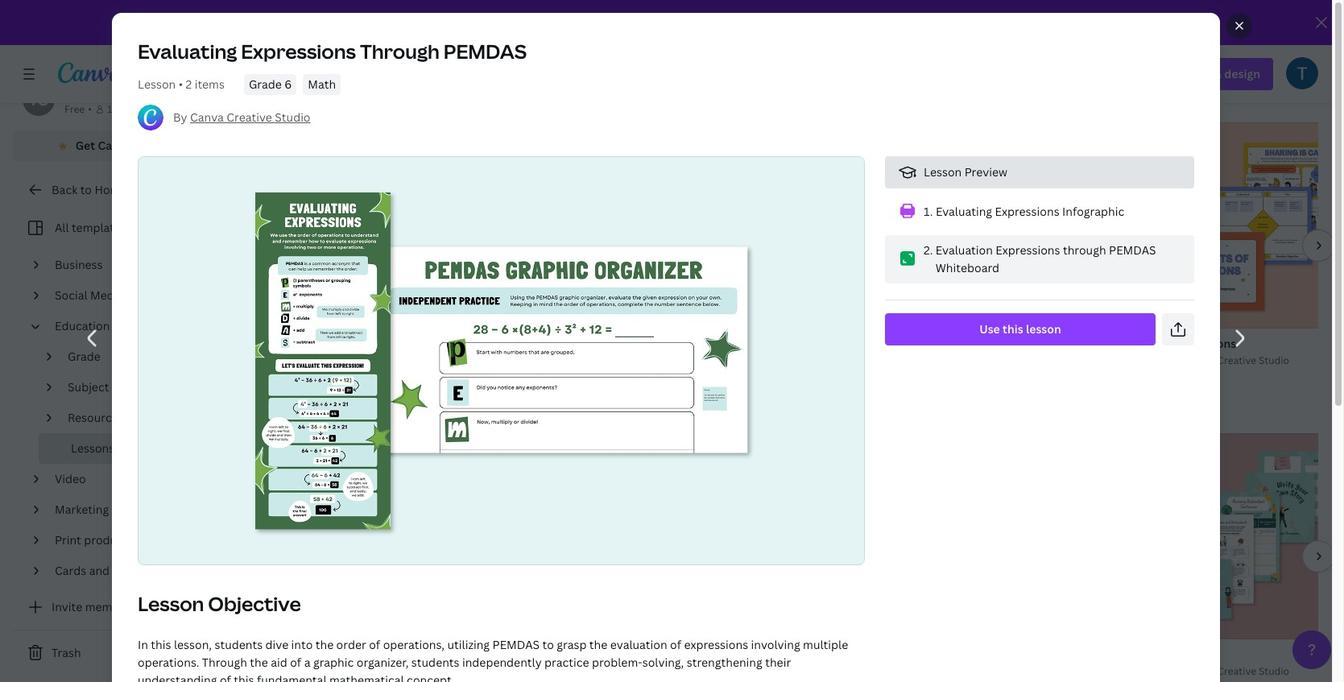 Task type: locate. For each thing, give the bounding box(es) containing it.
multiplication as scaling lesson by canva creative studio
[[549, 336, 701, 367]]

the solar system image
[[811, 0, 1085, 18]]

lesson preview button
[[885, 156, 1194, 188]]

1 vertical spatial 2
[[924, 242, 930, 258]]

marketing
[[55, 502, 109, 517]]

preview
[[964, 164, 1007, 180]]

whiteboard
[[936, 260, 999, 275]]

.
[[930, 204, 933, 219], [930, 242, 933, 258]]

0 vertical spatial •
[[179, 77, 183, 92]]

lesson inside plant and human body systems lesson by canva creative studio
[[1137, 43, 1170, 56]]

and inside the area and perimeter of rectangles lesson by canva creative studio
[[282, 336, 303, 351]]

opinion writing image
[[516, 433, 791, 639]]

operations.
[[138, 655, 199, 670]]

1 inside list
[[924, 204, 930, 219]]

1
[[107, 102, 112, 116], [924, 204, 930, 219]]

0 vertical spatial lessons
[[286, 83, 358, 110]]

and right plant
[[1169, 25, 1189, 40]]

0 horizontal spatial this
[[151, 637, 171, 652]]

lesson inside multiplication as scaling lesson by canva creative studio
[[549, 354, 581, 367]]

and for plant
[[1169, 25, 1189, 40]]

in this lesson, students dive into the order of operations, utilizing pemdas to grasp the evaluation of expressions involving multiple operations. through the aid of a graphic organizer, students independently practice problem-solving, strengthening their understanding of this fundamental mathematical concept.
[[138, 637, 848, 682]]

list
[[885, 156, 1194, 283]]

0 horizontal spatial evaluating
[[138, 38, 237, 64]]

and inside "cards and invitations" link
[[89, 563, 110, 578]]

print products
[[55, 532, 133, 548]]

english lessons
[[222, 394, 364, 420]]

evaluating for evaluating expressions through pemdas
[[138, 38, 237, 64]]

1 horizontal spatial grade
[[249, 77, 282, 92]]

creative inside multiplication as scaling lesson by canva creative studio
[[629, 354, 668, 367]]

and right structure
[[957, 647, 977, 662]]

strengthening
[[687, 655, 762, 670]]

2 . evaluation expressions through pemdas whiteboard
[[924, 242, 1156, 275]]

. down lesson preview
[[930, 204, 933, 219]]

of right perimeter
[[363, 336, 374, 351]]

. left evaluation
[[930, 242, 933, 258]]

of inside the area and perimeter of rectangles lesson by canva creative studio
[[363, 336, 374, 351]]

of up the organizer, at the left of page
[[369, 637, 380, 652]]

this right use
[[1003, 321, 1023, 337]]

students left "dive"
[[215, 637, 263, 652]]

expressions down lesson preview 'button'
[[995, 204, 1059, 219]]

0 horizontal spatial •
[[88, 102, 92, 116]]

by canva creative studio
[[173, 110, 310, 125]]

grade left 6
[[249, 77, 282, 92]]

their
[[765, 655, 791, 670]]

cards and invitations
[[55, 563, 170, 578]]

1 . from the top
[[930, 204, 933, 219]]

0 vertical spatial 1
[[107, 102, 112, 116]]

cards and invitations link
[[48, 556, 188, 586]]

1 for 1
[[107, 102, 112, 116]]

lessons down evaluating expressions through pemdas
[[286, 83, 358, 110]]

lessons down the area and perimeter of rectangles lesson by canva creative studio
[[293, 394, 364, 420]]

0 horizontal spatial students
[[215, 637, 263, 652]]

by inside evaluating expressions through pemdas lesson by canva creative studio
[[878, 354, 889, 367]]

. inside 2 . evaluation expressions through pemdas whiteboard
[[930, 242, 933, 258]]

templates
[[72, 220, 126, 235]]

invite members
[[52, 599, 136, 614]]

1 vertical spatial lessons
[[293, 394, 364, 420]]

resource type
[[68, 410, 147, 425]]

as
[[628, 336, 640, 351]]

2 horizontal spatial this
[[1003, 321, 1023, 337]]

by inside plant and human body systems lesson by canva creative studio
[[1172, 43, 1184, 56]]

area and perimeter of rectangles link
[[254, 335, 497, 353]]

by inside life cycles lesson by canva creative studio
[[289, 43, 301, 56]]

objective
[[208, 590, 301, 617]]

0 vertical spatial .
[[930, 204, 933, 219]]

pemdas inside in this lesson, students dive into the order of operations, utilizing pemdas to grasp the evaluation of expressions involving multiple operations. through the aid of a graphic organizer, students independently practice problem-solving, strengthening their understanding of this fundamental mathematical concept.
[[492, 637, 540, 652]]

invitations
[[112, 563, 170, 578]]

creative inside modal verbs and adjective order lesson by canva creative studio
[[335, 664, 374, 678]]

1 vertical spatial •
[[88, 102, 92, 116]]

this right in
[[151, 637, 171, 652]]

lesson inside dividing fractions lesson by canva creative studio
[[1137, 354, 1170, 367]]

1 horizontal spatial to
[[542, 637, 554, 652]]

0 vertical spatial this
[[1003, 321, 1023, 337]]

expressions down 1 . evaluating expressions infographic
[[996, 242, 1060, 258]]

items
[[195, 77, 225, 92]]

lesson by canva creative studio link
[[254, 42, 497, 58], [1137, 42, 1344, 58], [254, 353, 497, 369], [549, 353, 791, 369], [843, 353, 1085, 369], [1137, 353, 1344, 369], [254, 664, 497, 680], [549, 664, 791, 680], [1137, 664, 1344, 680]]

2 horizontal spatial the
[[589, 637, 607, 652]]

trash link
[[13, 637, 209, 669]]

1 vertical spatial to
[[542, 637, 554, 652]]

products
[[84, 532, 133, 548]]

canva inside dividing fractions lesson by canva creative studio
[[1186, 354, 1215, 367]]

evaluating expressions through pemdas lesson by canva creative studio
[[843, 336, 1067, 367]]

and inside plant and human body systems lesson by canva creative studio
[[1169, 25, 1189, 40]]

members
[[85, 599, 136, 614]]

lesson by canva creative studio link for modal verbs and adjective order
[[254, 664, 497, 680]]

1 vertical spatial this
[[151, 637, 171, 652]]

lesson inside opinion writing lesson by canva creative studio
[[549, 664, 581, 678]]

canva inside modal verbs and adjective order lesson by canva creative studio
[[303, 664, 332, 678]]

2 . from the top
[[930, 242, 933, 258]]

1 horizontal spatial students
[[411, 655, 459, 670]]

1 for 1 . evaluating expressions infographic
[[924, 204, 930, 219]]

free •
[[64, 102, 92, 116]]

2 horizontal spatial through
[[971, 336, 1017, 351]]

0 vertical spatial to
[[80, 182, 92, 197]]

top level navigation element
[[142, 58, 647, 90]]

order
[[336, 637, 366, 652]]

grade down education
[[68, 349, 101, 364]]

of left a
[[290, 655, 301, 670]]

get
[[75, 138, 95, 153]]

1 down lesson preview
[[924, 204, 930, 219]]

print
[[55, 532, 81, 548]]

1 horizontal spatial 1
[[924, 204, 930, 219]]

1 . evaluating expressions infographic
[[924, 204, 1124, 219]]

understanding
[[138, 673, 217, 682]]

to left grasp
[[542, 637, 554, 652]]

body
[[1234, 25, 1263, 40]]

through
[[1063, 242, 1106, 258]]

0 vertical spatial students
[[215, 637, 263, 652]]

studio inside the area and perimeter of rectangles lesson by canva creative studio
[[376, 354, 407, 367]]

canva inside button
[[98, 138, 132, 153]]

dividing fractions link
[[1137, 335, 1344, 353]]

by inside the area and perimeter of rectangles lesson by canva creative studio
[[289, 354, 301, 367]]

lesson by canva creative studio link for life cycles
[[254, 42, 497, 58]]

1 horizontal spatial •
[[179, 77, 183, 92]]

social media link
[[48, 280, 188, 311]]

life
[[254, 25, 275, 40]]

creative inside plant and human body systems lesson by canva creative studio
[[1217, 43, 1256, 56]]

this left fundamental
[[234, 673, 254, 682]]

1 horizontal spatial through
[[360, 38, 440, 64]]

the left aid
[[250, 655, 268, 670]]

2 vertical spatial evaluating
[[843, 336, 900, 351]]

media
[[90, 287, 123, 303]]

tara schultz's team
[[64, 85, 170, 100]]

0 horizontal spatial 1
[[107, 102, 112, 116]]

1 horizontal spatial this
[[234, 673, 254, 682]]

to right back at the top
[[80, 182, 92, 197]]

studio
[[376, 43, 407, 56], [1259, 43, 1289, 56], [275, 110, 310, 125], [376, 354, 407, 367], [670, 354, 701, 367], [964, 354, 995, 367], [1259, 354, 1289, 367], [376, 664, 407, 678], [670, 664, 701, 678], [1259, 664, 1289, 678]]

2 vertical spatial through
[[202, 655, 247, 670]]

to inside in this lesson, students dive into the order of operations, utilizing pemdas to grasp the evaluation of expressions involving multiple operations. through the aid of a graphic organizer, students independently practice problem-solving, strengthening their understanding of this fundamental mathematical concept.
[[542, 637, 554, 652]]

grade for grade
[[68, 349, 101, 364]]

1 vertical spatial through
[[971, 336, 1017, 351]]

tara schultz's team image
[[23, 84, 55, 116]]

life cycles lesson by canva creative studio
[[254, 25, 407, 56]]

this
[[1003, 321, 1023, 337], [151, 637, 171, 652], [234, 673, 254, 682]]

1 vertical spatial evaluating
[[936, 204, 992, 219]]

subject
[[68, 379, 109, 395]]

pemdas inside 2 . evaluation expressions through pemdas whiteboard
[[1109, 242, 1156, 258]]

plant and human body systems image
[[1105, 0, 1344, 18]]

1 vertical spatial 1
[[924, 204, 930, 219]]

fundamental
[[257, 673, 327, 682]]

involving
[[751, 637, 800, 652]]

and inside modal verbs and adjective order lesson by canva creative studio
[[326, 647, 346, 662]]

1 vertical spatial .
[[930, 242, 933, 258]]

of up solving,
[[670, 637, 681, 652]]

0 horizontal spatial 2
[[186, 77, 192, 92]]

resource type button
[[61, 403, 188, 433]]

the up graphic
[[315, 637, 334, 652]]

1 horizontal spatial the
[[315, 637, 334, 652]]

creative inside the area and perimeter of rectangles lesson by canva creative studio
[[335, 354, 374, 367]]

. for 2
[[930, 242, 933, 258]]

lesson
[[1026, 321, 1061, 337]]

the
[[315, 637, 334, 652], [589, 637, 607, 652], [250, 655, 268, 670]]

grade
[[249, 77, 282, 92], [68, 349, 101, 364]]

human
[[1192, 25, 1232, 40]]

modal
[[254, 647, 289, 662]]

the up problem-
[[589, 637, 607, 652]]

• right free
[[88, 102, 92, 116]]

1 down the schultz's
[[107, 102, 112, 116]]

this inside button
[[1003, 321, 1023, 337]]

students up concept.
[[411, 655, 459, 670]]

and right the area at the left of the page
[[282, 336, 303, 351]]

0 vertical spatial evaluating
[[138, 38, 237, 64]]

dive
[[265, 637, 288, 652]]

0 horizontal spatial grade
[[68, 349, 101, 364]]

creative inside opinion writing lesson by canva creative studio
[[629, 664, 668, 678]]

tara
[[64, 85, 88, 100]]

1 vertical spatial grade
[[68, 349, 101, 364]]

lessons
[[286, 83, 358, 110], [293, 394, 364, 420]]

expressions
[[241, 38, 356, 64], [995, 204, 1059, 219], [996, 242, 1060, 258], [903, 336, 968, 351]]

1 vertical spatial students
[[411, 655, 459, 670]]

studio inside multiplication as scaling lesson by canva creative studio
[[670, 354, 701, 367]]

area
[[254, 336, 280, 351]]

lesson by canva creative studio link for opinion writing
[[549, 664, 791, 680]]

lesson by canva creative studio link for dividing fractions
[[1137, 353, 1344, 369]]

• right team
[[179, 77, 183, 92]]

use
[[979, 321, 1000, 337]]

lesson inside modal verbs and adjective order lesson by canva creative studio
[[254, 664, 287, 678]]

0 horizontal spatial through
[[202, 655, 247, 670]]

lesson inside evaluating expressions through pemdas lesson by canva creative studio
[[843, 354, 875, 367]]

6
[[284, 77, 292, 92]]

0 vertical spatial grade
[[249, 77, 282, 92]]

evaluating
[[138, 38, 237, 64], [936, 204, 992, 219], [843, 336, 900, 351]]

to
[[80, 182, 92, 197], [542, 637, 554, 652]]

0 vertical spatial through
[[360, 38, 440, 64]]

2 left items
[[186, 77, 192, 92]]

through inside evaluating expressions through pemdas lesson by canva creative studio
[[971, 336, 1017, 351]]

1 horizontal spatial evaluating
[[843, 336, 900, 351]]

1 horizontal spatial 2
[[924, 242, 930, 258]]

expressions left use
[[903, 336, 968, 351]]

lesson inside the area and perimeter of rectangles lesson by canva creative studio
[[254, 354, 287, 367]]

grade 6
[[249, 77, 292, 92]]

evaluating inside evaluating expressions through pemdas lesson by canva creative studio
[[843, 336, 900, 351]]

2 inside 2 . evaluation expressions through pemdas whiteboard
[[924, 242, 930, 258]]

and right cards
[[89, 563, 110, 578]]

2 left evaluation
[[924, 242, 930, 258]]

and right verbs
[[326, 647, 346, 662]]

grade inside grade button
[[68, 349, 101, 364]]

get canva pro button
[[13, 130, 209, 161]]

lesson preview
[[924, 164, 1007, 180]]

area and perimeter of rectangles lesson by canva creative studio
[[254, 336, 437, 367]]

english
[[222, 394, 289, 420]]



Task type: describe. For each thing, give the bounding box(es) containing it.
lesson by canva creative studio link for evaluating expressions through pemdas
[[843, 353, 1085, 369]]

0 vertical spatial 2
[[186, 77, 192, 92]]

by inside opinion writing lesson by canva creative studio
[[584, 664, 595, 678]]

• for lesson
[[179, 77, 183, 92]]

2 vertical spatial this
[[234, 673, 254, 682]]

free
[[64, 102, 85, 116]]

grade button
[[61, 341, 188, 372]]

evaluating for evaluating expressions through pemdas lesson by canva creative studio
[[843, 336, 900, 351]]

back to home
[[52, 182, 127, 197]]

marketing link
[[48, 494, 188, 525]]

invite members button
[[13, 591, 209, 623]]

social
[[55, 287, 87, 303]]

plant and human body systems link
[[1137, 24, 1344, 42]]

schultz's
[[90, 85, 140, 100]]

canva creative studio link
[[190, 110, 310, 125]]

plant
[[1137, 25, 1166, 40]]

by inside dividing fractions lesson by canva creative studio
[[1172, 354, 1184, 367]]

multiple
[[803, 637, 848, 652]]

evaluation
[[936, 242, 993, 258]]

and for cards
[[89, 563, 110, 578]]

studio inside dividing fractions lesson by canva creative studio
[[1259, 354, 1289, 367]]

dividing fractions image
[[1105, 122, 1344, 329]]

resource
[[68, 410, 118, 425]]

canva inside evaluating expressions through pemdas lesson by canva creative studio
[[892, 354, 921, 367]]

modal verbs and adjective order lesson by canva creative studio
[[254, 647, 436, 678]]

back
[[52, 182, 77, 197]]

graphic
[[313, 655, 354, 670]]

creative inside evaluating expressions through pemdas lesson by canva creative studio
[[923, 354, 962, 367]]

paragraph structure and informational text
[[843, 647, 1081, 662]]

scaling
[[643, 336, 683, 351]]

video link
[[48, 464, 188, 494]]

dividing fractions lesson by canva creative studio
[[1137, 336, 1289, 367]]

business
[[55, 257, 103, 272]]

lesson • 2 items
[[138, 77, 225, 92]]

pronouns image
[[1105, 433, 1344, 639]]

expressions inside evaluating expressions through pemdas lesson by canva creative studio
[[903, 336, 968, 351]]

writing
[[595, 647, 635, 662]]

pemdas inside evaluating expressions through pemdas lesson by canva creative studio
[[1019, 336, 1067, 351]]

lesson by canva creative studio
[[1137, 664, 1289, 678]]

into
[[291, 637, 313, 652]]

evaluating expressions through pemdas link
[[843, 335, 1085, 353]]

studio inside evaluating expressions through pemdas lesson by canva creative studio
[[964, 354, 995, 367]]

life cycles image
[[222, 0, 497, 18]]

use this lesson button
[[885, 313, 1156, 345]]

infographic
[[1062, 204, 1124, 219]]

dividing
[[1137, 336, 1182, 351]]

mathematical
[[329, 673, 404, 682]]

of right understanding
[[220, 673, 231, 682]]

studio inside life cycles lesson by canva creative studio
[[376, 43, 407, 56]]

all templates link
[[23, 213, 188, 243]]

subject button
[[61, 372, 188, 403]]

through for evaluating expressions through pemdas lesson by canva creative studio
[[971, 336, 1017, 351]]

and inside paragraph structure and informational text link
[[957, 647, 977, 662]]

canva inside multiplication as scaling lesson by canva creative studio
[[598, 354, 626, 367]]

perimeter
[[306, 336, 360, 351]]

paragraph
[[843, 647, 899, 662]]

creative inside life cycles lesson by canva creative studio
[[335, 43, 374, 56]]

canva inside the area and perimeter of rectangles lesson by canva creative studio
[[303, 354, 332, 367]]

utilizing
[[447, 637, 490, 652]]

operations,
[[383, 637, 445, 652]]

2 horizontal spatial evaluating
[[936, 204, 992, 219]]

maths lessons
[[222, 83, 358, 110]]

business link
[[48, 250, 188, 280]]

canva inside life cycles lesson by canva creative studio
[[303, 43, 332, 56]]

lesson inside life cycles lesson by canva creative studio
[[254, 43, 287, 56]]

lesson by canva creative studio link for area and perimeter of rectangles
[[254, 353, 497, 369]]

0 horizontal spatial the
[[250, 655, 268, 670]]

tara schultz's team element
[[23, 84, 55, 116]]

expressions up 6
[[241, 38, 356, 64]]

evaluating expressions through pemdas
[[138, 38, 527, 64]]

plant and human body systems lesson by canva creative studio
[[1137, 25, 1312, 56]]

lesson inside 'button'
[[924, 164, 962, 180]]

lessons for english lessons
[[293, 394, 364, 420]]

by
[[173, 110, 187, 125]]

independently
[[462, 655, 542, 670]]

studio inside plant and human body systems lesson by canva creative studio
[[1259, 43, 1289, 56]]

systems
[[1266, 25, 1312, 40]]

adjective
[[349, 647, 401, 662]]

by inside modal verbs and adjective order lesson by canva creative studio
[[289, 664, 301, 678]]

opinion writing link
[[549, 646, 791, 664]]

invite
[[52, 599, 82, 614]]

multiplication as scaling link
[[549, 335, 791, 353]]

lessons for maths lessons
[[286, 83, 358, 110]]

studio inside modal verbs and adjective order lesson by canva creative studio
[[376, 664, 407, 678]]

multiplication
[[549, 336, 626, 351]]

studio inside opinion writing lesson by canva creative studio
[[670, 664, 701, 678]]

opinion
[[549, 647, 592, 662]]

through for evaluating expressions through pemdas
[[360, 38, 440, 64]]

and for area
[[282, 336, 303, 351]]

video
[[55, 471, 86, 486]]

lesson objective
[[138, 590, 301, 617]]

pro
[[134, 138, 153, 153]]

order
[[404, 647, 436, 662]]

modal verbs and adjective order link
[[254, 646, 497, 664]]

through inside in this lesson, students dive into the order of operations, utilizing pemdas to grasp the evaluation of expressions involving multiple operations. through the aid of a graphic organizer, students independently practice problem-solving, strengthening their understanding of this fundamental mathematical concept.
[[202, 655, 247, 670]]

verbs
[[292, 647, 323, 662]]

this for use
[[1003, 321, 1023, 337]]

trash
[[52, 645, 81, 660]]

this for in
[[151, 637, 171, 652]]

all
[[55, 220, 69, 235]]

area and perimeter of rectangles image
[[222, 122, 497, 329]]

expressions inside 2 . evaluation expressions through pemdas whiteboard
[[996, 242, 1060, 258]]

team
[[142, 85, 170, 100]]

a
[[304, 655, 310, 670]]

lesson by canva creative studio link for plant and human body systems
[[1137, 42, 1344, 58]]

by inside multiplication as scaling lesson by canva creative studio
[[584, 354, 595, 367]]

fractions
[[1185, 336, 1236, 351]]

evaluating expressions through pemdas image
[[811, 122, 1085, 329]]

creative inside dividing fractions lesson by canva creative studio
[[1217, 354, 1256, 367]]

lesson,
[[174, 637, 212, 652]]

canva inside plant and human body systems lesson by canva creative studio
[[1186, 43, 1215, 56]]

0 horizontal spatial to
[[80, 182, 92, 197]]

multiplication as scaling image
[[516, 122, 791, 329]]

modal verbs and adjective order image
[[222, 433, 497, 639]]

introduction to waves image
[[516, 0, 791, 18]]

lessons
[[71, 440, 115, 456]]

home
[[95, 182, 127, 197]]

. for 1
[[930, 204, 933, 219]]

lesson by canva creative studio link for multiplication as scaling
[[549, 353, 791, 369]]

math
[[308, 77, 336, 92]]

• for free
[[88, 102, 92, 116]]

get canva pro
[[75, 138, 153, 153]]

paragraph structure and informational text image
[[811, 433, 1085, 639]]

opinion writing lesson by canva creative studio
[[549, 647, 701, 678]]

list containing lesson preview
[[885, 156, 1194, 283]]

grade for grade 6
[[249, 77, 282, 92]]

print products link
[[48, 525, 188, 556]]

organizer,
[[357, 655, 409, 670]]

education
[[55, 318, 110, 333]]

back to home link
[[13, 174, 209, 206]]

canva inside opinion writing lesson by canva creative studio
[[598, 664, 626, 678]]

rectangles
[[377, 336, 437, 351]]



Task type: vqa. For each thing, say whether or not it's contained in the screenshot.
Expressions inside the 2 . Evaluation Expressions through PEMDAS Whiteboard
yes



